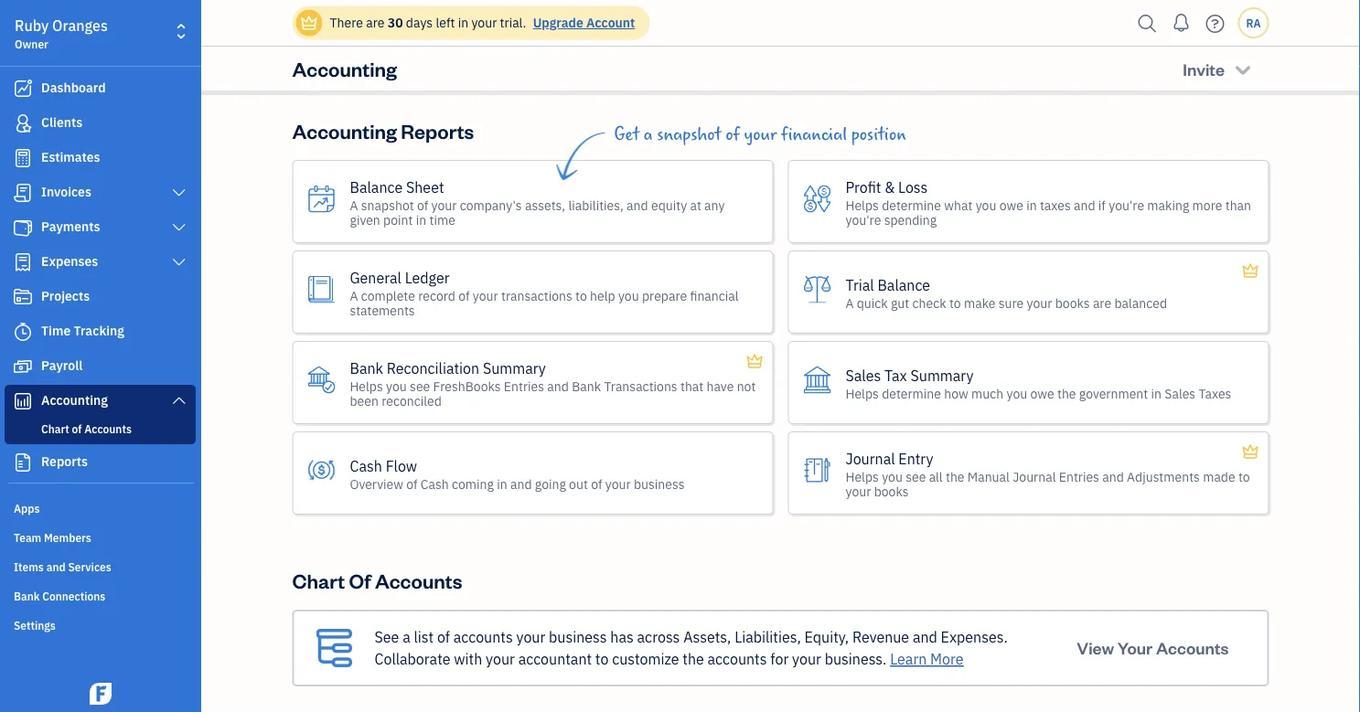 Task type: locate. For each thing, give the bounding box(es) containing it.
at
[[690, 197, 702, 214]]

are inside trial balance a quick gut check to make sure your books are balanced
[[1093, 295, 1112, 312]]

1 vertical spatial owe
[[1031, 385, 1055, 402]]

determine left how
[[882, 385, 941, 402]]

owe inside 'sales tax summary helps determine how much you owe the government in sales taxes'
[[1031, 385, 1055, 402]]

and right items
[[46, 560, 66, 575]]

1 horizontal spatial are
[[1093, 295, 1112, 312]]

summary down transactions
[[483, 359, 546, 378]]

a inside balance sheet a snapshot of your company's assets, liabilities, and equity at any given point in time
[[350, 197, 358, 214]]

0 horizontal spatial see
[[410, 378, 430, 395]]

crown image
[[1241, 441, 1260, 463]]

2 vertical spatial chevron large down image
[[171, 393, 188, 408]]

journal
[[846, 449, 895, 469], [1013, 469, 1056, 485]]

1 vertical spatial are
[[1093, 295, 1112, 312]]

owe
[[1000, 197, 1024, 214], [1031, 385, 1055, 402]]

1 determine from the top
[[882, 197, 941, 214]]

helps for sales tax summary
[[846, 385, 879, 402]]

helps inside 'sales tax summary helps determine how much you owe the government in sales taxes'
[[846, 385, 879, 402]]

snapshot
[[657, 125, 721, 145], [361, 197, 414, 214]]

a for general ledger
[[350, 287, 358, 304]]

bank connections link
[[5, 582, 196, 609]]

gut
[[891, 295, 910, 312]]

cash right 'flow'
[[421, 476, 449, 493]]

chevron large down image inside payments link
[[171, 220, 188, 235]]

time
[[430, 211, 455, 228]]

0 horizontal spatial the
[[683, 650, 704, 669]]

more
[[931, 650, 964, 669]]

and
[[627, 197, 648, 214], [1074, 197, 1096, 214], [547, 378, 569, 395], [1103, 469, 1124, 485], [510, 476, 532, 493], [46, 560, 66, 575], [913, 628, 938, 647]]

entries
[[504, 378, 544, 395], [1059, 469, 1100, 485]]

1 chevron large down image from the top
[[171, 186, 188, 200]]

balance sheet a snapshot of your company's assets, liabilities, and equity at any given point in time
[[350, 178, 725, 228]]

a left 'point'
[[350, 197, 358, 214]]

crown image up not
[[745, 350, 764, 372]]

2 vertical spatial the
[[683, 650, 704, 669]]

snapshot inside balance sheet a snapshot of your company's assets, liabilities, and equity at any given point in time
[[361, 197, 414, 214]]

balance inside trial balance a quick gut check to make sure your books are balanced
[[878, 275, 931, 295]]

3 chevron large down image from the top
[[171, 393, 188, 408]]

days
[[406, 14, 433, 31]]

1 vertical spatial see
[[906, 469, 926, 485]]

your inside balance sheet a snapshot of your company's assets, liabilities, and equity at any given point in time
[[431, 197, 457, 214]]

books right sure
[[1056, 295, 1090, 312]]

items and services
[[14, 560, 111, 575]]

your
[[1118, 638, 1153, 659]]

items
[[14, 560, 44, 575]]

0 horizontal spatial a
[[403, 628, 410, 647]]

financial left position
[[781, 125, 847, 145]]

0 horizontal spatial reports
[[41, 453, 88, 470]]

1 vertical spatial crown image
[[1241, 260, 1260, 282]]

1 vertical spatial financial
[[690, 287, 739, 304]]

1 horizontal spatial summary
[[911, 366, 974, 385]]

bank for reconciliation
[[350, 359, 383, 378]]

you're
[[1109, 197, 1145, 214], [846, 211, 881, 228]]

helps left reconciliation
[[350, 378, 383, 395]]

a inside see a list of accounts your business has across assets, liabilities, equity, revenue and expenses. collaborate with your accountant to customize the accounts for your business.
[[403, 628, 410, 647]]

summary for bank reconciliation summary
[[483, 359, 546, 378]]

summary right tax
[[911, 366, 974, 385]]

you right much
[[1007, 385, 1028, 402]]

that
[[681, 378, 704, 395]]

learn more link
[[890, 650, 964, 669]]

entries right the freshbooks
[[504, 378, 544, 395]]

0 vertical spatial the
[[1058, 385, 1076, 402]]

1 vertical spatial accounts
[[375, 568, 462, 594]]

2 horizontal spatial crown image
[[1241, 260, 1260, 282]]

helps left entry
[[846, 469, 879, 485]]

helps left the &
[[846, 197, 879, 214]]

1 horizontal spatial entries
[[1059, 469, 1100, 485]]

1 horizontal spatial the
[[946, 469, 965, 485]]

0 vertical spatial chart
[[41, 422, 69, 436]]

you're down profit
[[846, 211, 881, 228]]

there are 30 days left in your trial. upgrade account
[[330, 14, 635, 31]]

payment image
[[12, 219, 34, 237]]

balanced
[[1115, 295, 1167, 312]]

oranges
[[52, 16, 108, 35]]

trial
[[846, 275, 874, 295]]

0 vertical spatial balance
[[350, 178, 403, 197]]

crown image left there
[[300, 13, 319, 32]]

invite
[[1183, 58, 1225, 80]]

1 horizontal spatial bank
[[350, 359, 383, 378]]

1 horizontal spatial cash
[[421, 476, 449, 493]]

team members link
[[5, 523, 196, 551]]

bank reconciliation summary helps you see freshbooks entries and bank transactions that have not been reconciled
[[350, 359, 756, 410]]

2 vertical spatial accounts
[[1156, 638, 1229, 659]]

1 vertical spatial business
[[549, 628, 607, 647]]

you inside general ledger a complete record of your transactions to help you prepare financial statements
[[618, 287, 639, 304]]

2 determine from the top
[[882, 385, 941, 402]]

adjustments
[[1127, 469, 1200, 485]]

and left transactions
[[547, 378, 569, 395]]

business inside the cash flow overview of cash coming in and going out of your business
[[634, 476, 685, 493]]

chart inside main element
[[41, 422, 69, 436]]

in left time
[[416, 211, 427, 228]]

see left the all
[[906, 469, 926, 485]]

of inside balance sheet a snapshot of your company's assets, liabilities, and equity at any given point in time
[[417, 197, 428, 214]]

determine left what
[[882, 197, 941, 214]]

1 horizontal spatial see
[[906, 469, 926, 485]]

0 horizontal spatial crown image
[[300, 13, 319, 32]]

determine
[[882, 197, 941, 214], [882, 385, 941, 402]]

and up learn more on the right bottom of the page
[[913, 628, 938, 647]]

reports inside main element
[[41, 453, 88, 470]]

the
[[1058, 385, 1076, 402], [946, 469, 965, 485], [683, 650, 704, 669]]

have
[[707, 378, 734, 395]]

sales left taxes at bottom right
[[1165, 385, 1196, 402]]

0 vertical spatial a
[[644, 125, 653, 145]]

your inside journal entry helps you see all the manual journal entries and adjustments made to your books
[[846, 483, 871, 500]]

helps inside bank reconciliation summary helps you see freshbooks entries and bank transactions that have not been reconciled
[[350, 378, 383, 395]]

summary inside 'sales tax summary helps determine how much you owe the government in sales taxes'
[[911, 366, 974, 385]]

of inside see a list of accounts your business has across assets, liabilities, equity, revenue and expenses. collaborate with your accountant to customize the accounts for your business.
[[437, 628, 450, 647]]

accounts down accounting "link"
[[84, 422, 132, 436]]

you right been
[[386, 378, 407, 395]]

owe right much
[[1031, 385, 1055, 402]]

reports down chart of accounts
[[41, 453, 88, 470]]

0 vertical spatial owe
[[1000, 197, 1024, 214]]

bank connections
[[14, 589, 106, 604]]

0 vertical spatial see
[[410, 378, 430, 395]]

see inside bank reconciliation summary helps you see freshbooks entries and bank transactions that have not been reconciled
[[410, 378, 430, 395]]

and inside bank reconciliation summary helps you see freshbooks entries and bank transactions that have not been reconciled
[[547, 378, 569, 395]]

1 vertical spatial books
[[874, 483, 909, 500]]

accounts up list on the bottom left
[[375, 568, 462, 594]]

a for see
[[403, 628, 410, 647]]

to right made
[[1239, 469, 1250, 485]]

1 horizontal spatial accounts
[[708, 650, 767, 669]]

1 horizontal spatial a
[[644, 125, 653, 145]]

0 vertical spatial chevron large down image
[[171, 186, 188, 200]]

to left the customize
[[595, 650, 609, 669]]

chart left of
[[292, 568, 345, 594]]

get a snapshot of your financial position
[[614, 125, 906, 145]]

bank
[[350, 359, 383, 378], [572, 378, 601, 395], [14, 589, 40, 604]]

cash left 'flow'
[[350, 457, 382, 476]]

a for balance sheet
[[350, 197, 358, 214]]

chevron large down image for accounting
[[171, 393, 188, 408]]

2 vertical spatial accounting
[[41, 392, 108, 409]]

sales left tax
[[846, 366, 881, 385]]

settings link
[[5, 611, 196, 639]]

1 vertical spatial reports
[[41, 453, 88, 470]]

estimates link
[[5, 142, 196, 175]]

apps
[[14, 501, 40, 516]]

the inside journal entry helps you see all the manual journal entries and adjustments made to your books
[[946, 469, 965, 485]]

entries left adjustments
[[1059, 469, 1100, 485]]

has
[[611, 628, 634, 647]]

are left 30
[[366, 14, 385, 31]]

and inside the cash flow overview of cash coming in and going out of your business
[[510, 476, 532, 493]]

upgrade account link
[[529, 14, 635, 31]]

0 horizontal spatial chart
[[41, 422, 69, 436]]

you right the "help"
[[618, 287, 639, 304]]

2 vertical spatial crown image
[[745, 350, 764, 372]]

bank left transactions
[[572, 378, 601, 395]]

business up accountant
[[549, 628, 607, 647]]

balance inside balance sheet a snapshot of your company's assets, liabilities, and equity at any given point in time
[[350, 178, 403, 197]]

a inside general ledger a complete record of your transactions to help you prepare financial statements
[[350, 287, 358, 304]]

chevrondown image
[[1233, 59, 1254, 78]]

0 vertical spatial business
[[634, 476, 685, 493]]

reports
[[401, 118, 474, 144], [41, 453, 88, 470]]

the left government
[[1058, 385, 1076, 402]]

summary
[[483, 359, 546, 378], [911, 366, 974, 385]]

left
[[436, 14, 455, 31]]

1 horizontal spatial accounts
[[375, 568, 462, 594]]

accounts up with
[[454, 628, 513, 647]]

to left make
[[950, 295, 961, 312]]

a left list on the bottom left
[[403, 628, 410, 647]]

2 horizontal spatial accounts
[[1156, 638, 1229, 659]]

and left going
[[510, 476, 532, 493]]

30
[[388, 14, 403, 31]]

and inside the profit & loss helps determine what you owe in taxes and if you're making more than you're spending
[[1074, 197, 1096, 214]]

balance up given
[[350, 178, 403, 197]]

trial balance a quick gut check to make sure your books are balanced
[[846, 275, 1167, 312]]

any
[[705, 197, 725, 214]]

balance right trial
[[878, 275, 931, 295]]

customize
[[612, 650, 679, 669]]

you left the all
[[882, 469, 903, 485]]

books down entry
[[874, 483, 909, 500]]

0 horizontal spatial snapshot
[[361, 197, 414, 214]]

snapshot right "get"
[[657, 125, 721, 145]]

in right government
[[1151, 385, 1162, 402]]

1 vertical spatial chart
[[292, 568, 345, 594]]

see left the freshbooks
[[410, 378, 430, 395]]

0 vertical spatial books
[[1056, 295, 1090, 312]]

0 horizontal spatial entries
[[504, 378, 544, 395]]

business right out
[[634, 476, 685, 493]]

0 horizontal spatial books
[[874, 483, 909, 500]]

0 horizontal spatial bank
[[14, 589, 40, 604]]

financial right prepare
[[690, 287, 739, 304]]

1 vertical spatial the
[[946, 469, 965, 485]]

helps for bank reconciliation summary
[[350, 378, 383, 395]]

1 horizontal spatial balance
[[878, 275, 931, 295]]

bank down items
[[14, 589, 40, 604]]

1 vertical spatial entries
[[1059, 469, 1100, 485]]

0 vertical spatial are
[[366, 14, 385, 31]]

accounts down assets,
[[708, 650, 767, 669]]

1 horizontal spatial snapshot
[[657, 125, 721, 145]]

timer image
[[12, 323, 34, 341]]

position
[[852, 125, 906, 145]]

client image
[[12, 114, 34, 133]]

0 vertical spatial accounts
[[84, 422, 132, 436]]

loss
[[898, 178, 928, 197]]

owe left 'taxes'
[[1000, 197, 1024, 214]]

1 vertical spatial determine
[[882, 385, 941, 402]]

determine inside the profit & loss helps determine what you owe in taxes and if you're making more than you're spending
[[882, 197, 941, 214]]

bank inside main element
[[14, 589, 40, 604]]

0 vertical spatial crown image
[[300, 13, 319, 32]]

going
[[535, 476, 566, 493]]

services
[[68, 560, 111, 575]]

1 horizontal spatial crown image
[[745, 350, 764, 372]]

1 horizontal spatial books
[[1056, 295, 1090, 312]]

a right "get"
[[644, 125, 653, 145]]

and left if
[[1074, 197, 1096, 214]]

entries inside bank reconciliation summary helps you see freshbooks entries and bank transactions that have not been reconciled
[[504, 378, 544, 395]]

see a list of accounts your business has across assets, liabilities, equity, revenue and expenses. collaborate with your accountant to customize the accounts for your business.
[[375, 628, 1008, 669]]

reports up the "sheet"
[[401, 118, 474, 144]]

1 horizontal spatial you're
[[1109, 197, 1145, 214]]

than
[[1226, 197, 1252, 214]]

0 horizontal spatial financial
[[690, 287, 739, 304]]

determine inside 'sales tax summary helps determine how much you owe the government in sales taxes'
[[882, 385, 941, 402]]

accounting inside "link"
[[41, 392, 108, 409]]

0 horizontal spatial cash
[[350, 457, 382, 476]]

crown image down than
[[1241, 260, 1260, 282]]

trial.
[[500, 14, 526, 31]]

a left the quick
[[846, 295, 854, 312]]

reconciled
[[382, 393, 442, 410]]

spending
[[884, 211, 937, 228]]

in left 'taxes'
[[1027, 197, 1037, 214]]

and left equity
[[627, 197, 648, 214]]

1 horizontal spatial owe
[[1031, 385, 1055, 402]]

helps
[[846, 197, 879, 214], [350, 378, 383, 395], [846, 385, 879, 402], [846, 469, 879, 485]]

in inside the profit & loss helps determine what you owe in taxes and if you're making more than you're spending
[[1027, 197, 1037, 214]]

there
[[330, 14, 363, 31]]

and left adjustments
[[1103, 469, 1124, 485]]

revenue
[[853, 628, 910, 647]]

helps inside the profit & loss helps determine what you owe in taxes and if you're making more than you're spending
[[846, 197, 879, 214]]

0 horizontal spatial accounts
[[454, 628, 513, 647]]

bank up been
[[350, 359, 383, 378]]

1 vertical spatial chevron large down image
[[171, 220, 188, 235]]

in right left
[[458, 14, 469, 31]]

journal left entry
[[846, 449, 895, 469]]

accounts right "your"
[[1156, 638, 1229, 659]]

snapshot left time
[[361, 197, 414, 214]]

helps left tax
[[846, 385, 879, 402]]

chevron large down image
[[171, 186, 188, 200], [171, 220, 188, 235], [171, 393, 188, 408]]

accounts for view your accounts
[[1156, 638, 1229, 659]]

0 horizontal spatial owe
[[1000, 197, 1024, 214]]

payments
[[41, 218, 100, 235]]

learn more
[[890, 650, 964, 669]]

0 vertical spatial reports
[[401, 118, 474, 144]]

chart down accounting "link"
[[41, 422, 69, 436]]

1 horizontal spatial financial
[[781, 125, 847, 145]]

prepare
[[642, 287, 687, 304]]

accounts inside main element
[[84, 422, 132, 436]]

1 vertical spatial a
[[403, 628, 410, 647]]

helps inside journal entry helps you see all the manual journal entries and adjustments made to your books
[[846, 469, 879, 485]]

0 vertical spatial accounts
[[454, 628, 513, 647]]

0 horizontal spatial are
[[366, 14, 385, 31]]

payments link
[[5, 211, 196, 244]]

0 horizontal spatial business
[[549, 628, 607, 647]]

the down assets,
[[683, 650, 704, 669]]

a inside trial balance a quick gut check to make sure your books are balanced
[[846, 295, 854, 312]]

the right the all
[[946, 469, 965, 485]]

crown image
[[300, 13, 319, 32], [1241, 260, 1260, 282], [745, 350, 764, 372]]

you're right if
[[1109, 197, 1145, 214]]

your inside trial balance a quick gut check to make sure your books are balanced
[[1027, 295, 1053, 312]]

a
[[350, 197, 358, 214], [350, 287, 358, 304], [846, 295, 854, 312]]

you right what
[[976, 197, 997, 214]]

chevron large down image inside accounting "link"
[[171, 393, 188, 408]]

you inside 'sales tax summary helps determine how much you owe the government in sales taxes'
[[1007, 385, 1028, 402]]

0 horizontal spatial accounts
[[84, 422, 132, 436]]

summary for sales tax summary
[[911, 366, 974, 385]]

0 horizontal spatial summary
[[483, 359, 546, 378]]

1 vertical spatial balance
[[878, 275, 931, 295]]

journal right the manual
[[1013, 469, 1056, 485]]

1 vertical spatial snapshot
[[361, 197, 414, 214]]

members
[[44, 531, 91, 545]]

manual
[[968, 469, 1010, 485]]

1 horizontal spatial chart
[[292, 568, 345, 594]]

cash flow overview of cash coming in and going out of your business
[[350, 457, 685, 493]]

summary inside bank reconciliation summary helps you see freshbooks entries and bank transactions that have not been reconciled
[[483, 359, 546, 378]]

0 horizontal spatial balance
[[350, 178, 403, 197]]

are left balanced
[[1093, 295, 1112, 312]]

and inside main element
[[46, 560, 66, 575]]

chevron large down image for invoices
[[171, 186, 188, 200]]

1 vertical spatial accounts
[[708, 650, 767, 669]]

your
[[472, 14, 497, 31], [744, 125, 777, 145], [431, 197, 457, 214], [473, 287, 498, 304], [1027, 295, 1053, 312], [605, 476, 631, 493], [846, 483, 871, 500], [516, 628, 546, 647], [486, 650, 515, 669], [792, 650, 821, 669]]

0 vertical spatial determine
[[882, 197, 941, 214]]

in right the coming
[[497, 476, 507, 493]]

2 chevron large down image from the top
[[171, 220, 188, 235]]

ledger
[[405, 268, 450, 287]]

2 horizontal spatial the
[[1058, 385, 1076, 402]]

a left "complete"
[[350, 287, 358, 304]]

ra
[[1246, 16, 1261, 30]]

0 vertical spatial entries
[[504, 378, 544, 395]]

see inside journal entry helps you see all the manual journal entries and adjustments made to your books
[[906, 469, 926, 485]]

chevron large down image inside invoices link
[[171, 186, 188, 200]]

in inside the cash flow overview of cash coming in and going out of your business
[[497, 476, 507, 493]]

in
[[458, 14, 469, 31], [1027, 197, 1037, 214], [416, 211, 427, 228], [1151, 385, 1162, 402], [497, 476, 507, 493]]

to left the "help"
[[576, 287, 587, 304]]

determine for summary
[[882, 385, 941, 402]]

1 horizontal spatial business
[[634, 476, 685, 493]]

to inside journal entry helps you see all the manual journal entries and adjustments made to your books
[[1239, 469, 1250, 485]]



Task type: vqa. For each thing, say whether or not it's contained in the screenshot.
left in the left of the page
yes



Task type: describe. For each thing, give the bounding box(es) containing it.
expenses
[[41, 253, 98, 270]]

list
[[414, 628, 434, 647]]

0 vertical spatial snapshot
[[657, 125, 721, 145]]

out
[[569, 476, 588, 493]]

1 horizontal spatial reports
[[401, 118, 474, 144]]

chart of accounts image
[[316, 627, 353, 671]]

invoice image
[[12, 184, 34, 202]]

freshbooks image
[[86, 683, 115, 705]]

profit
[[846, 178, 881, 197]]

report image
[[12, 454, 34, 472]]

projects
[[41, 288, 90, 305]]

journal entry helps you see all the manual journal entries and adjustments made to your books
[[846, 449, 1250, 500]]

of inside chart of accounts link
[[72, 422, 82, 436]]

chart of accounts
[[41, 422, 132, 436]]

accounts for chart of accounts
[[375, 568, 462, 594]]

0 vertical spatial accounting
[[292, 56, 397, 82]]

determine for loss
[[882, 197, 941, 214]]

and inside balance sheet a snapshot of your company's assets, liabilities, and equity at any given point in time
[[627, 197, 648, 214]]

in inside balance sheet a snapshot of your company's assets, liabilities, and equity at any given point in time
[[416, 211, 427, 228]]

ruby oranges owner
[[15, 16, 108, 51]]

chart image
[[12, 392, 34, 411]]

to inside see a list of accounts your business has across assets, liabilities, equity, revenue and expenses. collaborate with your accountant to customize the accounts for your business.
[[595, 650, 609, 669]]

invoices
[[41, 183, 91, 200]]

business inside see a list of accounts your business has across assets, liabilities, equity, revenue and expenses. collaborate with your accountant to customize the accounts for your business.
[[549, 628, 607, 647]]

chart of accounts
[[292, 568, 462, 594]]

a for get
[[644, 125, 653, 145]]

main element
[[0, 0, 247, 713]]

connections
[[42, 589, 106, 604]]

money image
[[12, 358, 34, 376]]

reports link
[[5, 446, 196, 479]]

notifications image
[[1167, 5, 1196, 41]]

bank for connections
[[14, 589, 40, 604]]

connect your bank account to begin matching your bank transactions image
[[322, 0, 615, 59]]

equity,
[[805, 628, 849, 647]]

reconciliation
[[387, 359, 480, 378]]

owner
[[15, 37, 48, 51]]

made
[[1203, 469, 1236, 485]]

equity
[[651, 197, 687, 214]]

estimate image
[[12, 149, 34, 167]]

view
[[1077, 638, 1115, 659]]

government
[[1079, 385, 1148, 402]]

flow
[[386, 457, 417, 476]]

go to help image
[[1201, 10, 1230, 37]]

the inside see a list of accounts your business has across assets, liabilities, equity, revenue and expenses. collaborate with your accountant to customize the accounts for your business.
[[683, 650, 704, 669]]

collaborate
[[375, 650, 451, 669]]

projects link
[[5, 281, 196, 314]]

time tracking
[[41, 322, 124, 339]]

more
[[1193, 197, 1223, 214]]

you inside the profit & loss helps determine what you owe in taxes and if you're making more than you're spending
[[976, 197, 997, 214]]

helps for profit & loss
[[846, 197, 879, 214]]

the inside 'sales tax summary helps determine how much you owe the government in sales taxes'
[[1058, 385, 1076, 402]]

sure
[[999, 295, 1024, 312]]

team
[[14, 531, 41, 545]]

how
[[944, 385, 969, 402]]

time
[[41, 322, 71, 339]]

much
[[972, 385, 1004, 402]]

apps link
[[5, 494, 196, 521]]

0 vertical spatial financial
[[781, 125, 847, 145]]

general
[[350, 268, 402, 287]]

quick
[[857, 295, 888, 312]]

see
[[375, 628, 399, 647]]

tax
[[885, 366, 907, 385]]

coming
[[452, 476, 494, 493]]

payroll link
[[5, 350, 196, 383]]

clients
[[41, 114, 83, 131]]

account
[[586, 14, 635, 31]]

complete
[[361, 287, 415, 304]]

you inside journal entry helps you see all the manual journal entries and adjustments made to your books
[[882, 469, 903, 485]]

record
[[418, 287, 456, 304]]

chart for chart of accounts
[[292, 568, 345, 594]]

0 horizontal spatial sales
[[846, 366, 881, 385]]

dashboard image
[[12, 80, 34, 98]]

chevron large down image
[[171, 255, 188, 270]]

if
[[1099, 197, 1106, 214]]

point
[[383, 211, 413, 228]]

1 vertical spatial accounting
[[292, 118, 397, 144]]

to inside trial balance a quick gut check to make sure your books are balanced
[[950, 295, 961, 312]]

you inside bank reconciliation summary helps you see freshbooks entries and bank transactions that have not been reconciled
[[386, 378, 407, 395]]

transactions
[[604, 378, 678, 395]]

of inside general ledger a complete record of your transactions to help you prepare financial statements
[[459, 287, 470, 304]]

1 horizontal spatial sales
[[1165, 385, 1196, 402]]

payroll
[[41, 357, 83, 374]]

expense image
[[12, 253, 34, 272]]

making
[[1148, 197, 1190, 214]]

1 horizontal spatial journal
[[1013, 469, 1056, 485]]

books inside trial balance a quick gut check to make sure your books are balanced
[[1056, 295, 1090, 312]]

crown image for trial balance
[[1241, 260, 1260, 282]]

books inside journal entry helps you see all the manual journal entries and adjustments made to your books
[[874, 483, 909, 500]]

freshbooks
[[433, 378, 501, 395]]

upgrade
[[533, 14, 583, 31]]

and inside see a list of accounts your business has across assets, liabilities, equity, revenue and expenses. collaborate with your accountant to customize the accounts for your business.
[[913, 628, 938, 647]]

0 horizontal spatial you're
[[846, 211, 881, 228]]

search image
[[1133, 10, 1162, 37]]

crown image for bank reconciliation summary
[[745, 350, 764, 372]]

sheet
[[406, 178, 444, 197]]

company's
[[460, 197, 522, 214]]

assets,
[[525, 197, 566, 214]]

time tracking link
[[5, 316, 196, 349]]

taxes
[[1199, 385, 1232, 402]]

all
[[929, 469, 943, 485]]

project image
[[12, 288, 34, 306]]

invoices link
[[5, 177, 196, 210]]

2 horizontal spatial bank
[[572, 378, 601, 395]]

taxes
[[1040, 197, 1071, 214]]

expenses link
[[5, 246, 196, 279]]

a for trial balance
[[846, 295, 854, 312]]

to inside general ledger a complete record of your transactions to help you prepare financial statements
[[576, 287, 587, 304]]

and inside journal entry helps you see all the manual journal entries and adjustments made to your books
[[1103, 469, 1124, 485]]

estimates
[[41, 149, 100, 166]]

with
[[454, 650, 482, 669]]

statements
[[350, 302, 415, 319]]

across
[[637, 628, 680, 647]]

chart for chart of accounts
[[41, 422, 69, 436]]

items and services link
[[5, 553, 196, 580]]

assets,
[[684, 628, 731, 647]]

accounting link
[[5, 385, 196, 418]]

overview
[[350, 476, 403, 493]]

accounts for chart of accounts
[[84, 422, 132, 436]]

in inside 'sales tax summary helps determine how much you owe the government in sales taxes'
[[1151, 385, 1162, 402]]

financial inside general ledger a complete record of your transactions to help you prepare financial statements
[[690, 287, 739, 304]]

make
[[964, 295, 996, 312]]

your inside the cash flow overview of cash coming in and going out of your business
[[605, 476, 631, 493]]

ra button
[[1238, 7, 1269, 38]]

clients link
[[5, 107, 196, 140]]

dashboard link
[[5, 72, 196, 105]]

liabilities,
[[735, 628, 801, 647]]

your inside general ledger a complete record of your transactions to help you prepare financial statements
[[473, 287, 498, 304]]

chevron large down image for payments
[[171, 220, 188, 235]]

owe inside the profit & loss helps determine what you owe in taxes and if you're making more than you're spending
[[1000, 197, 1024, 214]]

entries inside journal entry helps you see all the manual journal entries and adjustments made to your books
[[1059, 469, 1100, 485]]

accountant
[[518, 650, 592, 669]]

of
[[349, 568, 371, 594]]

0 horizontal spatial journal
[[846, 449, 895, 469]]

accounting reports
[[292, 118, 474, 144]]

team members
[[14, 531, 91, 545]]

learn
[[890, 650, 927, 669]]



